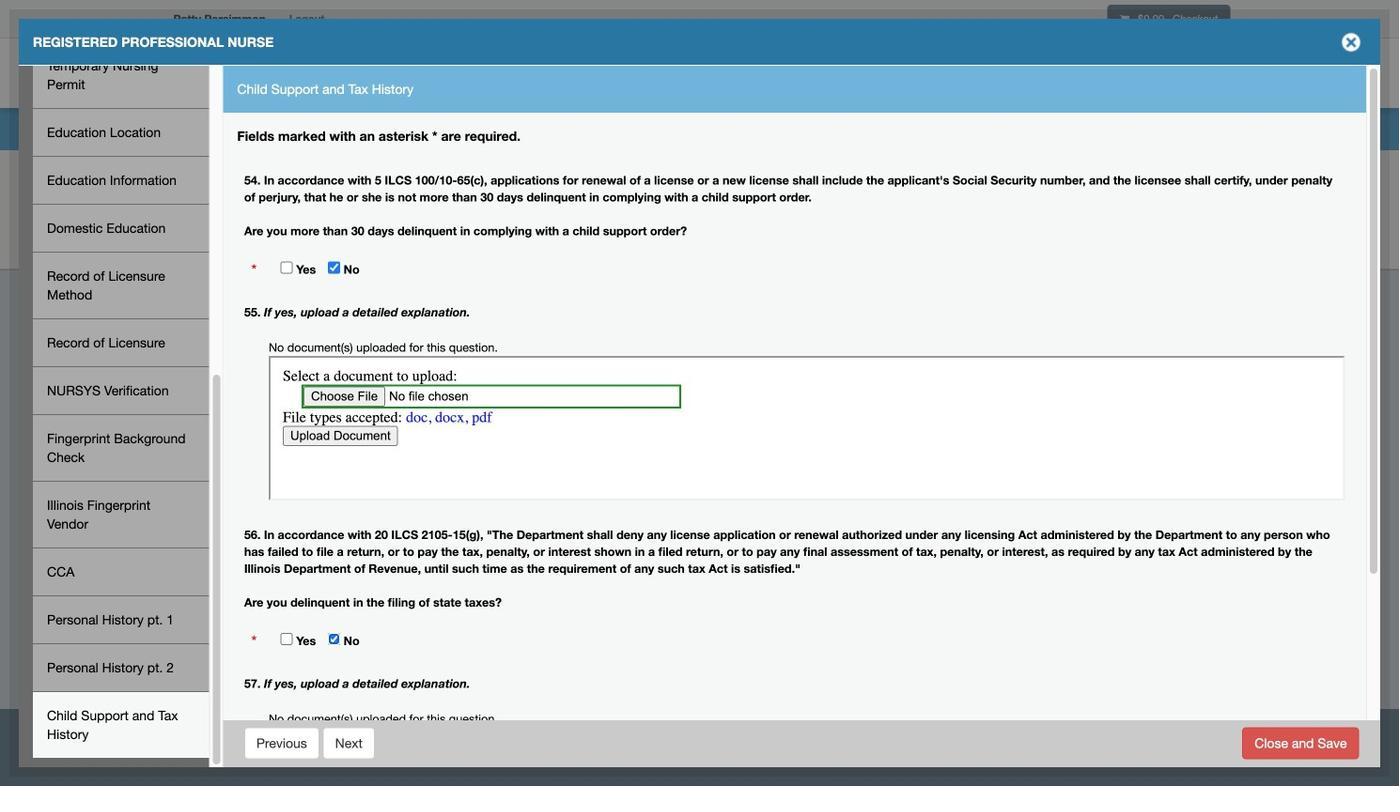 Task type: vqa. For each thing, say whether or not it's contained in the screenshot.
option
no



Task type: describe. For each thing, give the bounding box(es) containing it.
envelope image
[[897, 355, 914, 369]]



Task type: locate. For each thing, give the bounding box(es) containing it.
None checkbox
[[328, 262, 340, 274]]

illinois department of financial and professional regulation image
[[164, 42, 593, 102]]

None checkbox
[[281, 262, 293, 274], [281, 634, 293, 646], [328, 634, 340, 646], [281, 262, 293, 274], [281, 634, 293, 646], [328, 634, 340, 646]]

shopping cart image
[[1120, 14, 1130, 24]]

None button
[[244, 728, 319, 760], [323, 728, 375, 760], [1243, 728, 1360, 760], [244, 728, 319, 760], [323, 728, 375, 760], [1243, 728, 1360, 760]]

close window image
[[1337, 27, 1367, 57]]



